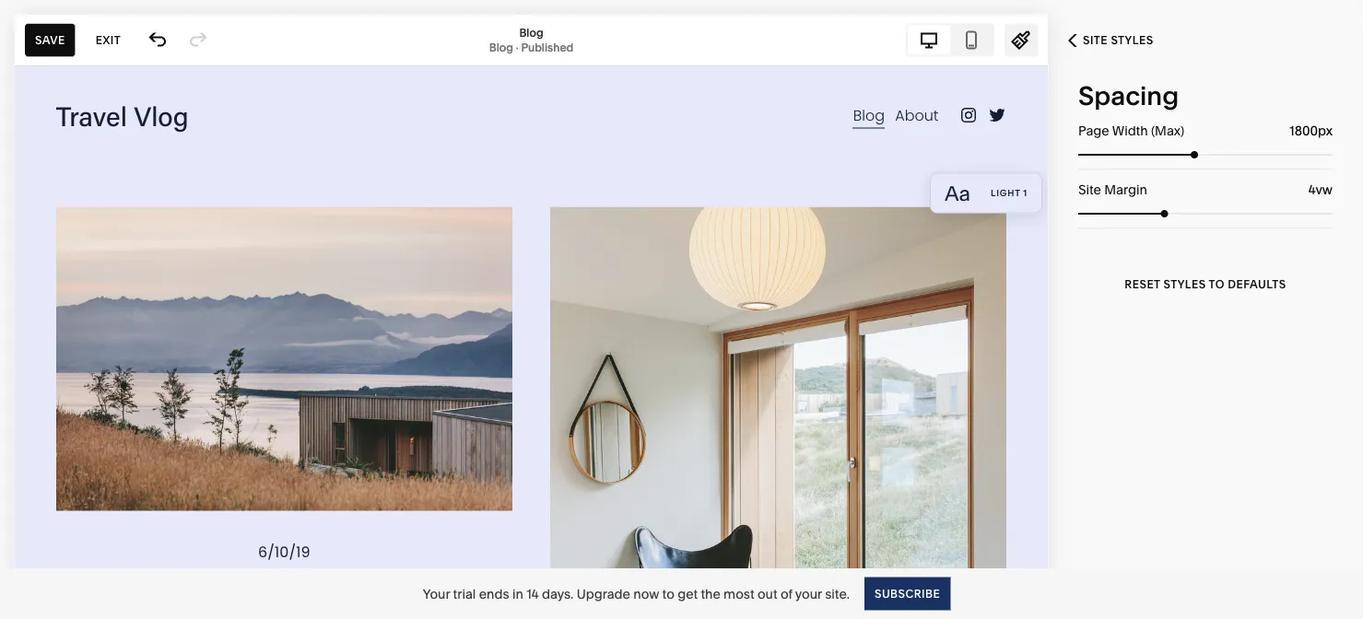 Task type: vqa. For each thing, say whether or not it's contained in the screenshot.
site
yes



Task type: describe. For each thing, give the bounding box(es) containing it.
reset styles to defaults button
[[1079, 259, 1333, 310]]

in
[[513, 586, 524, 602]]

now
[[634, 586, 660, 602]]

0 horizontal spatial blog
[[489, 41, 513, 54]]

blog blog · published
[[489, 26, 574, 54]]

to inside button
[[1209, 278, 1225, 291]]

get
[[678, 586, 698, 602]]

most
[[724, 586, 755, 602]]

site styles
[[1083, 34, 1154, 47]]

defaults
[[1228, 278, 1287, 291]]

site.
[[825, 586, 850, 602]]

site margin
[[1079, 182, 1148, 198]]

exit button
[[85, 24, 131, 57]]

0 vertical spatial blog
[[520, 26, 544, 39]]

spacing
[[1079, 80, 1179, 112]]

exit
[[96, 33, 121, 47]]

your trial ends in 14 days. upgrade now to get the most out of your site.
[[423, 586, 850, 602]]

page
[[1079, 123, 1110, 139]]

styles for reset
[[1164, 278, 1207, 291]]

0 horizontal spatial to
[[663, 586, 675, 602]]

your
[[423, 586, 450, 602]]

styles for site
[[1111, 34, 1154, 47]]

out
[[758, 586, 778, 602]]

reset styles to defaults
[[1125, 278, 1287, 291]]

save
[[35, 33, 65, 47]]

of
[[781, 586, 793, 602]]



Task type: locate. For each thing, give the bounding box(es) containing it.
1 horizontal spatial blog
[[520, 26, 544, 39]]

blog up "published" at the left of page
[[520, 26, 544, 39]]

site for site styles
[[1083, 34, 1108, 47]]

styles right reset
[[1164, 278, 1207, 291]]

site for site margin
[[1079, 182, 1102, 198]]

blog left · on the left top of the page
[[489, 41, 513, 54]]

upgrade
[[577, 586, 631, 602]]

1 vertical spatial site
[[1079, 182, 1102, 198]]

1 vertical spatial blog
[[489, 41, 513, 54]]

published
[[521, 41, 574, 54]]

days.
[[542, 586, 574, 602]]

(max)
[[1152, 123, 1185, 139]]

site up 'spacing' in the top right of the page
[[1083, 34, 1108, 47]]

to left get
[[663, 586, 675, 602]]

the
[[701, 586, 721, 602]]

subscribe button
[[865, 578, 951, 611]]

site left margin
[[1079, 182, 1102, 198]]

0 horizontal spatial styles
[[1111, 34, 1154, 47]]

width
[[1113, 123, 1149, 139]]

to
[[1209, 278, 1225, 291], [663, 586, 675, 602]]

blog
[[520, 26, 544, 39], [489, 41, 513, 54]]

to left the defaults
[[1209, 278, 1225, 291]]

save button
[[25, 24, 75, 57]]

None range field
[[1079, 151, 1333, 159], [1079, 210, 1333, 218], [1079, 151, 1333, 159], [1079, 210, 1333, 218]]

ends
[[479, 586, 510, 602]]

styles
[[1111, 34, 1154, 47], [1164, 278, 1207, 291]]

subscribe
[[875, 587, 941, 601]]

site styles button
[[1048, 20, 1174, 61]]

1 horizontal spatial styles
[[1164, 278, 1207, 291]]

site inside button
[[1083, 34, 1108, 47]]

None field
[[1272, 121, 1333, 141], [1272, 180, 1333, 200], [1272, 121, 1333, 141], [1272, 180, 1333, 200]]

tab list
[[908, 25, 993, 55]]

trial
[[453, 586, 476, 602]]

14
[[527, 586, 539, 602]]

1 horizontal spatial to
[[1209, 278, 1225, 291]]

·
[[516, 41, 519, 54]]

styles up 'spacing' in the top right of the page
[[1111, 34, 1154, 47]]

margin
[[1105, 182, 1148, 198]]

reset
[[1125, 278, 1161, 291]]

page width (max)
[[1079, 123, 1185, 139]]

1 vertical spatial styles
[[1164, 278, 1207, 291]]

0 vertical spatial site
[[1083, 34, 1108, 47]]

0 vertical spatial styles
[[1111, 34, 1154, 47]]

0 vertical spatial to
[[1209, 278, 1225, 291]]

1 vertical spatial to
[[663, 586, 675, 602]]

your
[[796, 586, 822, 602]]

site
[[1083, 34, 1108, 47], [1079, 182, 1102, 198]]



